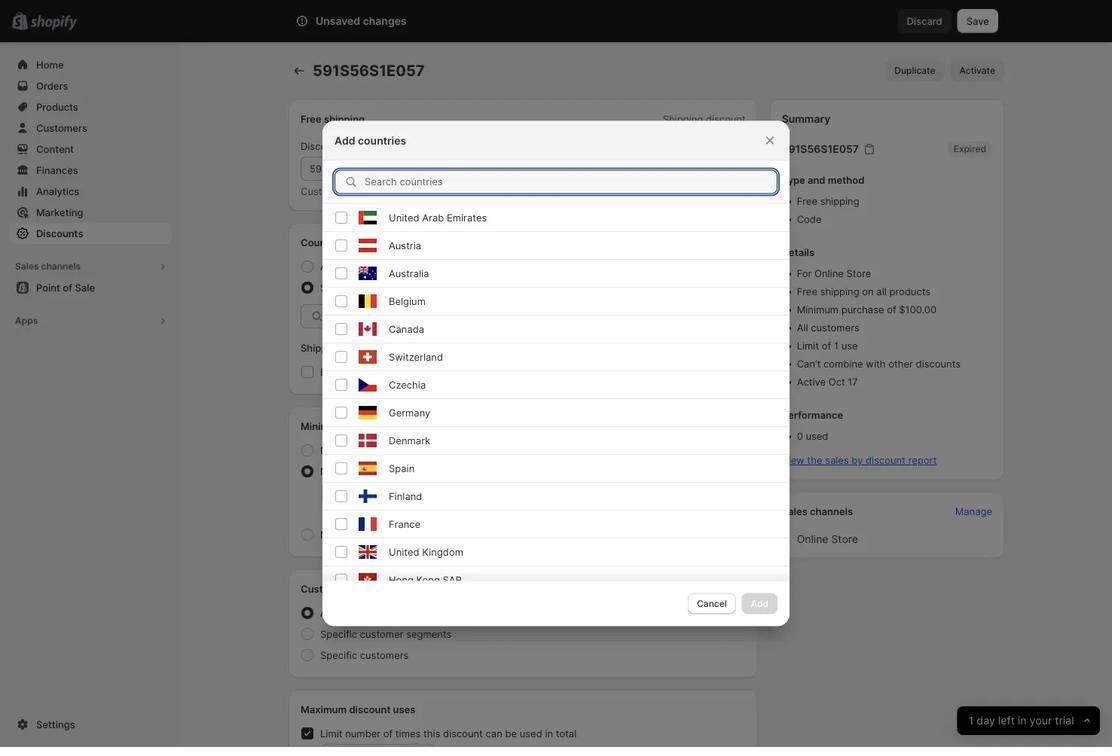 Task type: locate. For each thing, give the bounding box(es) containing it.
channels
[[41, 261, 81, 272], [810, 506, 853, 518]]

1 vertical spatial countries
[[334, 261, 377, 272]]

1 horizontal spatial all
[[876, 286, 887, 298]]

limit number of times this discount can be used in total
[[320, 728, 577, 739]]

0 vertical spatial 591s56s1e057
[[313, 61, 425, 80]]

czechia
[[389, 379, 426, 390]]

limit down maximum
[[320, 728, 342, 739]]

0 horizontal spatial amount
[[410, 466, 445, 477]]

0 vertical spatial limit
[[797, 340, 819, 352]]

of down products
[[887, 304, 896, 316]]

a
[[450, 366, 456, 378]]

0 horizontal spatial code
[[344, 140, 367, 152]]

1 vertical spatial customers
[[334, 607, 383, 619]]

unsaved changes
[[316, 15, 407, 27]]

0 vertical spatial used
[[806, 431, 828, 442]]

0 vertical spatial all
[[876, 286, 887, 298]]

limit up can't on the right top of page
[[797, 340, 819, 352]]

minimum up no
[[301, 420, 344, 432]]

search
[[362, 15, 394, 27]]

this right times
[[423, 728, 440, 739]]

0 horizontal spatial sales
[[15, 261, 39, 272]]

shipping rates
[[301, 342, 368, 354]]

0 vertical spatial purchase
[[841, 304, 884, 316]]

shipping inside free shipping code
[[820, 196, 859, 207]]

code left the at
[[426, 185, 449, 197]]

expired
[[954, 144, 986, 154]]

customer
[[360, 628, 403, 640]]

combine
[[823, 358, 863, 370]]

2 vertical spatial purchase
[[365, 466, 408, 477]]

store inside for online store free shipping on all products minimum purchase of $100.00 all customers limit of 1 use can't combine with other discounts active oct 17
[[846, 268, 871, 280]]

countries inside dialog
[[358, 134, 406, 147]]

free up discount
[[301, 113, 322, 125]]

united
[[389, 211, 419, 223], [389, 546, 419, 558]]

type and method
[[782, 174, 864, 186]]

all right on
[[876, 286, 887, 298]]

of left times
[[383, 728, 393, 739]]

minimum down for
[[797, 304, 839, 316]]

1 horizontal spatial amount
[[494, 366, 529, 378]]

this right enter
[[406, 185, 423, 197]]

purchase up minimum
[[347, 420, 391, 432]]

cancel button
[[688, 593, 736, 614]]

united down customers must enter this code at checkout.
[[389, 211, 419, 223]]

amount left ($)
[[410, 466, 445, 477]]

591s56s1e057 down unsaved changes
[[313, 61, 425, 80]]

shipping
[[324, 113, 365, 125], [820, 196, 859, 207], [820, 286, 859, 298], [359, 366, 398, 378]]

0 horizontal spatial used
[[520, 728, 542, 739]]

($)
[[448, 466, 461, 477]]

united down quantity
[[389, 546, 419, 558]]

home
[[36, 59, 64, 70]]

minimum down no
[[320, 466, 362, 477]]

denmark
[[389, 434, 430, 446]]

channels up online store
[[810, 506, 853, 518]]

rates up exclude
[[344, 342, 368, 354]]

shipping for free shipping code
[[820, 196, 859, 207]]

rates up czechia
[[401, 366, 425, 378]]

sales channels down discounts
[[15, 261, 81, 272]]

shipping down method
[[820, 196, 859, 207]]

countries right add
[[358, 134, 406, 147]]

germany
[[389, 406, 430, 418]]

arab
[[422, 211, 444, 223]]

0 vertical spatial sales
[[15, 261, 39, 272]]

0 horizontal spatial 591s56s1e057
[[313, 61, 425, 80]]

code right discount
[[344, 140, 367, 152]]

sales
[[825, 455, 849, 466]]

customers
[[811, 322, 859, 334], [334, 607, 383, 619], [360, 649, 409, 661]]

countries up belgium
[[364, 282, 407, 293]]

1 vertical spatial shipping
[[301, 342, 342, 354]]

1 vertical spatial code
[[426, 185, 449, 197]]

france
[[389, 518, 421, 530]]

0
[[797, 431, 803, 442]]

discount up generate
[[706, 113, 746, 125]]

be
[[505, 728, 517, 739]]

free shipping
[[301, 113, 365, 125]]

0 vertical spatial rates
[[344, 342, 368, 354]]

customers down the customer eligibility
[[334, 607, 383, 619]]

1 specific from the top
[[320, 628, 357, 640]]

shipping up add
[[324, 113, 365, 125]]

home link
[[9, 54, 172, 75]]

with
[[866, 358, 886, 370]]

0 vertical spatial shipping
[[663, 113, 703, 125]]

sales down discounts
[[15, 261, 39, 272]]

591s56s1e057 up type and method
[[782, 143, 859, 156]]

the
[[807, 455, 822, 466]]

limit
[[797, 340, 819, 352], [320, 728, 342, 739]]

customers down 'specific customer segments'
[[360, 649, 409, 661]]

0 vertical spatial channels
[[41, 261, 81, 272]]

1 vertical spatial free
[[797, 196, 817, 207]]

all for specific customer segments
[[320, 607, 331, 619]]

shipping discount
[[663, 113, 746, 125]]

on
[[862, 286, 874, 298]]

use
[[841, 340, 858, 352]]

requirements down germany
[[393, 420, 456, 432]]

2 vertical spatial free
[[797, 286, 817, 298]]

purchase inside for online store free shipping on all products minimum purchase of $100.00 all customers limit of 1 use can't combine with other discounts active oct 17
[[841, 304, 884, 316]]

countries
[[358, 134, 406, 147], [334, 261, 377, 272], [364, 282, 407, 293]]

discount
[[706, 113, 746, 125], [866, 455, 906, 466], [349, 704, 391, 715], [443, 728, 483, 739]]

checkout.
[[464, 185, 509, 197]]

add countries dialog
[[0, 121, 1112, 626]]

0 vertical spatial requirements
[[393, 420, 456, 432]]

shipping for exclude shipping rates over a certain amount
[[359, 366, 398, 378]]

emirates
[[447, 211, 487, 223]]

591s56s1e057
[[313, 61, 425, 80], [782, 143, 859, 156]]

1 vertical spatial store
[[831, 533, 858, 545]]

discard
[[907, 15, 942, 27]]

0 vertical spatial specific
[[320, 628, 357, 640]]

$100.00
[[899, 304, 937, 316]]

2 specific from the top
[[320, 649, 357, 661]]

0 horizontal spatial rates
[[344, 342, 368, 354]]

1 vertical spatial requirements
[[381, 445, 441, 456]]

shipping for shipping discount
[[663, 113, 703, 125]]

purchase
[[841, 304, 884, 316], [347, 420, 391, 432], [365, 466, 408, 477]]

free down for
[[797, 286, 817, 298]]

1 vertical spatial all
[[797, 322, 808, 334]]

1 vertical spatial sales
[[782, 506, 808, 518]]

minimum for minimum purchase amount ($)
[[320, 466, 362, 477]]

all down countries
[[320, 261, 331, 272]]

shipping
[[663, 113, 703, 125], [301, 342, 342, 354]]

kong
[[416, 574, 440, 585]]

minimum down applies
[[320, 529, 362, 541]]

australia
[[389, 267, 429, 279]]

0 horizontal spatial limit
[[320, 728, 342, 739]]

add
[[335, 134, 355, 147]]

customers for specific customers
[[360, 649, 409, 661]]

free
[[301, 113, 322, 125], [797, 196, 817, 207], [797, 286, 817, 298]]

1 horizontal spatial shipping
[[663, 113, 703, 125]]

view
[[782, 455, 804, 466]]

customers inside for online store free shipping on all products minimum purchase of $100.00 all customers limit of 1 use can't combine with other discounts active oct 17
[[811, 322, 859, 334]]

amount right "certain"
[[494, 366, 529, 378]]

0 horizontal spatial sales channels
[[15, 261, 81, 272]]

free inside for online store free shipping on all products minimum purchase of $100.00 all customers limit of 1 use can't combine with other discounts active oct 17
[[797, 286, 817, 298]]

all
[[876, 286, 887, 298], [371, 511, 381, 522]]

customers up 1
[[811, 322, 859, 334]]

all up can't on the right top of page
[[797, 322, 808, 334]]

0 vertical spatial online
[[814, 268, 844, 280]]

customer
[[301, 583, 347, 595]]

0 vertical spatial countries
[[358, 134, 406, 147]]

0 vertical spatial store
[[846, 268, 871, 280]]

1 united from the top
[[389, 211, 419, 223]]

hong
[[389, 574, 414, 585]]

enter
[[379, 185, 404, 197]]

1 horizontal spatial code
[[426, 185, 449, 197]]

1 horizontal spatial sales
[[782, 506, 808, 518]]

2 vertical spatial countries
[[364, 282, 407, 293]]

1 vertical spatial specific
[[320, 649, 357, 661]]

number
[[345, 728, 381, 739]]

0 vertical spatial customers
[[811, 322, 859, 334]]

1 vertical spatial purchase
[[347, 420, 391, 432]]

channels down discounts
[[41, 261, 81, 272]]

sales channels up online store
[[782, 506, 853, 518]]

selected
[[320, 282, 361, 293]]

shipping up exclude
[[301, 342, 342, 354]]

must
[[354, 185, 377, 197]]

free inside free shipping code
[[797, 196, 817, 207]]

purchase down no minimum requirements
[[365, 466, 408, 477]]

at
[[452, 185, 461, 197]]

free up code
[[797, 196, 817, 207]]

1 vertical spatial rates
[[401, 366, 425, 378]]

1 horizontal spatial limit
[[797, 340, 819, 352]]

0 vertical spatial all
[[320, 261, 331, 272]]

customers for all customers
[[334, 607, 383, 619]]

maximum
[[301, 704, 347, 715]]

purchase down on
[[841, 304, 884, 316]]

requirements up spain
[[381, 445, 441, 456]]

discount right by
[[866, 455, 906, 466]]

shipping up generate
[[663, 113, 703, 125]]

all
[[320, 261, 331, 272], [797, 322, 808, 334], [320, 607, 331, 619]]

1 horizontal spatial 591s56s1e057
[[782, 143, 859, 156]]

0 horizontal spatial shipping
[[301, 342, 342, 354]]

exclude shipping rates over a certain amount
[[320, 366, 529, 378]]

2 united from the top
[[389, 546, 419, 558]]

2 vertical spatial all
[[320, 607, 331, 619]]

segments
[[406, 628, 452, 640]]

shipping up czechia
[[359, 366, 398, 378]]

store
[[846, 268, 871, 280], [831, 533, 858, 545]]

used left "in"
[[520, 728, 542, 739]]

discount code
[[301, 140, 367, 152]]

0 vertical spatial united
[[389, 211, 419, 223]]

1 horizontal spatial used
[[806, 431, 828, 442]]

all down customer
[[320, 607, 331, 619]]

1 vertical spatial all
[[371, 511, 381, 522]]

0 horizontal spatial channels
[[41, 261, 81, 272]]

shipping left on
[[820, 286, 859, 298]]

1 vertical spatial channels
[[810, 506, 853, 518]]

duplicate link
[[885, 60, 944, 81]]

all right to
[[371, 511, 381, 522]]

this
[[406, 185, 423, 197], [423, 728, 440, 739]]

products.
[[384, 511, 427, 522]]

requirements for no minimum requirements
[[381, 445, 441, 456]]

discount left the can
[[443, 728, 483, 739]]

used right 0
[[806, 431, 828, 442]]

sales up online store
[[782, 506, 808, 518]]

countries up selected countries
[[334, 261, 377, 272]]

code
[[344, 140, 367, 152], [426, 185, 449, 197]]

sar
[[443, 574, 462, 585]]

2 vertical spatial customers
[[360, 649, 409, 661]]

0 vertical spatial code
[[344, 140, 367, 152]]

purchase for amount
[[365, 466, 408, 477]]

settings
[[36, 719, 75, 730]]

discounts link
[[9, 223, 172, 244]]

online
[[814, 268, 844, 280], [797, 533, 828, 545]]

times
[[395, 728, 421, 739]]

countries for all countries
[[334, 261, 377, 272]]

0 vertical spatial sales channels
[[15, 261, 81, 272]]

1 vertical spatial this
[[423, 728, 440, 739]]

1 vertical spatial sales channels
[[782, 506, 853, 518]]

1 vertical spatial united
[[389, 546, 419, 558]]

0 vertical spatial free
[[301, 113, 322, 125]]



Task type: describe. For each thing, give the bounding box(es) containing it.
customers
[[301, 185, 351, 197]]

search button
[[338, 9, 775, 33]]

minimum for minimum purchase requirements
[[301, 420, 344, 432]]

no
[[320, 445, 333, 456]]

countries for selected countries
[[364, 282, 407, 293]]

view the sales by discount report
[[782, 455, 937, 466]]

countries
[[301, 237, 347, 248]]

quantity
[[365, 529, 403, 541]]

selected countries
[[320, 282, 407, 293]]

type
[[782, 174, 805, 186]]

specific for specific customers
[[320, 649, 357, 661]]

items
[[417, 529, 443, 541]]

requirements for minimum purchase requirements
[[393, 420, 456, 432]]

browse
[[702, 310, 737, 322]]

save
[[966, 15, 989, 27]]

specific for specific customer segments
[[320, 628, 357, 640]]

changes
[[363, 15, 407, 27]]

products
[[889, 286, 931, 298]]

limit inside for online store free shipping on all products minimum purchase of $100.00 all customers limit of 1 use can't combine with other discounts active oct 17
[[797, 340, 819, 352]]

generate
[[693, 163, 737, 174]]

can
[[486, 728, 502, 739]]

17
[[848, 376, 858, 388]]

channels inside button
[[41, 261, 81, 272]]

active
[[797, 376, 826, 388]]

specific customers
[[320, 649, 409, 661]]

applies
[[322, 511, 356, 522]]

no minimum requirements
[[320, 445, 441, 456]]

1 vertical spatial limit
[[320, 728, 342, 739]]

discount
[[301, 140, 341, 152]]

over
[[427, 366, 448, 378]]

manage button
[[946, 501, 1001, 522]]

save button
[[957, 9, 998, 33]]

applies to all products.
[[322, 511, 427, 522]]

of down the products.
[[405, 529, 415, 541]]

minimum quantity of items
[[320, 529, 443, 541]]

purchase for requirements
[[347, 420, 391, 432]]

united kingdom
[[389, 546, 463, 558]]

1 vertical spatial amount
[[410, 466, 445, 477]]

all inside for online store free shipping on all products minimum purchase of $100.00 all customers limit of 1 use can't combine with other discounts active oct 17
[[797, 322, 808, 334]]

0 vertical spatial this
[[406, 185, 423, 197]]

discount up number
[[349, 704, 391, 715]]

sales channels button
[[9, 256, 172, 277]]

all customers
[[320, 607, 383, 619]]

other
[[888, 358, 913, 370]]

minimum
[[336, 445, 378, 456]]

minimum purchase requirements
[[301, 420, 456, 432]]

minimum purchase amount ($)
[[320, 466, 461, 477]]

to
[[358, 511, 368, 522]]

free for free shipping code
[[797, 196, 817, 207]]

canada
[[389, 323, 424, 335]]

online inside for online store free shipping on all products minimum purchase of $100.00 all customers limit of 1 use can't combine with other discounts active oct 17
[[814, 268, 844, 280]]

summary
[[782, 113, 830, 125]]

discounts
[[916, 358, 961, 370]]

united for united kingdom
[[389, 546, 419, 558]]

apps
[[15, 315, 38, 326]]

austria
[[389, 239, 421, 251]]

shipping for shipping rates
[[301, 342, 342, 354]]

maximum discount uses
[[301, 704, 415, 715]]

free shipping code
[[797, 196, 859, 225]]

settings link
[[9, 714, 172, 735]]

1 vertical spatial used
[[520, 728, 542, 739]]

manage
[[955, 506, 992, 518]]

shipping for free shipping
[[324, 113, 365, 125]]

shipping inside for online store free shipping on all products minimum purchase of $100.00 all customers limit of 1 use can't combine with other discounts active oct 17
[[820, 286, 859, 298]]

activate button
[[950, 60, 1004, 81]]

all for selected countries
[[320, 261, 331, 272]]

united for united arab emirates
[[389, 211, 419, 223]]

exclude
[[320, 366, 356, 378]]

for
[[797, 268, 812, 280]]

report
[[908, 455, 937, 466]]

sales inside button
[[15, 261, 39, 272]]

generate button
[[684, 157, 746, 181]]

oct
[[829, 376, 845, 388]]

countries for add countries
[[358, 134, 406, 147]]

by
[[852, 455, 863, 466]]

united arab emirates
[[389, 211, 487, 223]]

shopify image
[[30, 15, 77, 30]]

code
[[797, 214, 822, 225]]

and
[[808, 174, 825, 186]]

hong kong sar
[[389, 574, 462, 585]]

minimum inside for online store free shipping on all products minimum purchase of $100.00 all customers limit of 1 use can't combine with other discounts active oct 17
[[797, 304, 839, 316]]

1 vertical spatial online
[[797, 533, 828, 545]]

minimum for minimum quantity of items
[[320, 529, 362, 541]]

specific customer segments
[[320, 628, 452, 640]]

method
[[828, 174, 864, 186]]

sales channels inside sales channels button
[[15, 261, 81, 272]]

1 horizontal spatial sales channels
[[782, 506, 853, 518]]

1 vertical spatial 591s56s1e057
[[782, 143, 859, 156]]

apps button
[[9, 310, 172, 332]]

finland
[[389, 490, 422, 502]]

belgium
[[389, 295, 426, 307]]

unsaved
[[316, 15, 360, 27]]

in
[[545, 728, 553, 739]]

online store
[[797, 533, 858, 545]]

free for free shipping
[[301, 113, 322, 125]]

customer eligibility
[[301, 583, 393, 595]]

0 used
[[797, 431, 828, 442]]

1 horizontal spatial rates
[[401, 366, 425, 378]]

of left 1
[[822, 340, 831, 352]]

uses
[[393, 704, 415, 715]]

spain
[[389, 462, 415, 474]]

0 horizontal spatial all
[[371, 511, 381, 522]]

1 horizontal spatial channels
[[810, 506, 853, 518]]

0 vertical spatial amount
[[494, 366, 529, 378]]

customers must enter this code at checkout.
[[301, 185, 509, 197]]

switzerland
[[389, 351, 443, 362]]

details
[[782, 247, 815, 258]]

discard button
[[898, 9, 951, 33]]

all inside for online store free shipping on all products minimum purchase of $100.00 all customers limit of 1 use can't combine with other discounts active oct 17
[[876, 286, 887, 298]]

add countries
[[335, 134, 406, 147]]

Search countries text field
[[365, 170, 778, 194]]



Task type: vqa. For each thing, say whether or not it's contained in the screenshot.
text box
no



